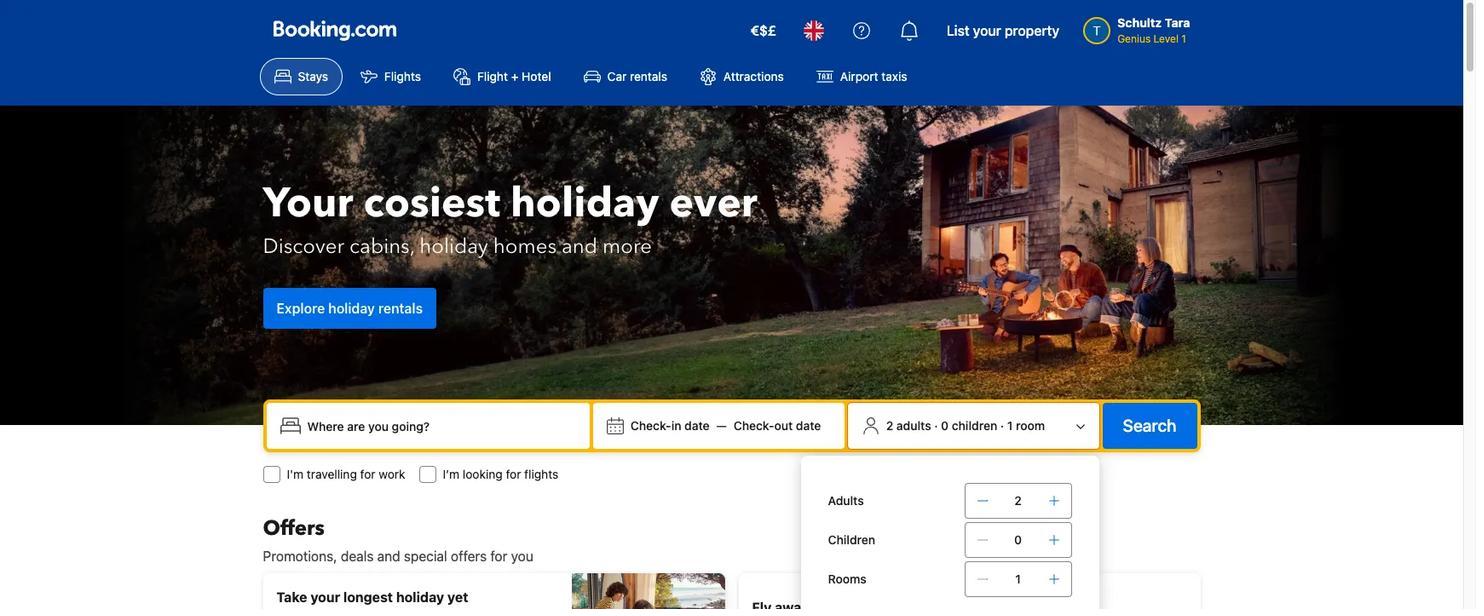 Task type: describe. For each thing, give the bounding box(es) containing it.
your
[[263, 175, 354, 232]]

1 date from the left
[[685, 419, 710, 433]]

ever
[[670, 175, 758, 232]]

holiday right explore
[[329, 301, 375, 316]]

for for flights
[[506, 467, 521, 482]]

promotions,
[[263, 549, 337, 565]]

2 for 2 adults · 0 children · 1 room
[[887, 419, 894, 433]]

level
[[1154, 32, 1179, 45]]

holiday up "more"
[[511, 175, 660, 232]]

tara
[[1165, 15, 1191, 30]]

i'm
[[443, 467, 460, 482]]

attractions
[[724, 69, 784, 84]]

2 check- from the left
[[734, 419, 775, 433]]

car rentals link
[[569, 58, 682, 96]]

list your property
[[947, 23, 1060, 38]]

1 · from the left
[[935, 419, 939, 433]]

schultz
[[1118, 15, 1163, 30]]

flights link
[[346, 58, 436, 96]]

for for work
[[360, 467, 376, 482]]

1 check- from the left
[[631, 419, 672, 433]]

i'm
[[287, 467, 304, 482]]

travelling
[[307, 467, 357, 482]]

offers
[[263, 515, 325, 543]]

stays link
[[260, 58, 343, 96]]

cosiest
[[364, 175, 501, 232]]

airport taxis
[[841, 69, 908, 84]]

search
[[1124, 416, 1177, 436]]

deals
[[341, 549, 374, 565]]

list your property link
[[937, 10, 1070, 51]]

you
[[511, 549, 534, 565]]

0 inside 2 adults · 0 children · 1 room button
[[942, 419, 949, 433]]

and inside offers promotions, deals and special offers for you
[[377, 549, 401, 565]]

i'm looking for flights
[[443, 467, 559, 482]]

attractions link
[[686, 58, 799, 96]]

1 inside schultz tara genius level 1
[[1182, 32, 1187, 45]]

explore holiday rentals link
[[263, 288, 437, 329]]

for inside offers promotions, deals and special offers for you
[[491, 549, 508, 565]]

list
[[947, 23, 970, 38]]

stays
[[298, 69, 328, 84]]

out
[[775, 419, 793, 433]]

take your longest holiday yet
[[277, 590, 469, 605]]

homes
[[494, 232, 557, 261]]

check-in date — check-out date
[[631, 419, 822, 433]]

fly away to your dream holiday image
[[1068, 593, 1187, 610]]

work
[[379, 467, 405, 482]]

holiday down cosiest
[[420, 232, 488, 261]]

adults
[[828, 494, 864, 508]]

2 adults · 0 children · 1 room
[[887, 419, 1046, 433]]

and inside your cosiest holiday ever discover cabins, holiday homes and more
[[562, 232, 598, 261]]

rooms
[[828, 572, 867, 587]]

genius
[[1118, 32, 1151, 45]]

booking.com image
[[273, 20, 396, 41]]

your for property
[[974, 23, 1002, 38]]

schultz tara genius level 1
[[1118, 15, 1191, 45]]

yet
[[448, 590, 469, 605]]

taxis
[[882, 69, 908, 84]]

explore holiday rentals
[[277, 301, 423, 316]]

flights
[[525, 467, 559, 482]]



Task type: locate. For each thing, give the bounding box(es) containing it.
and right deals
[[377, 549, 401, 565]]

discover
[[263, 232, 345, 261]]

0 vertical spatial 1
[[1182, 32, 1187, 45]]

0 horizontal spatial 1
[[1008, 419, 1013, 433]]

for
[[360, 467, 376, 482], [506, 467, 521, 482], [491, 549, 508, 565]]

flights
[[385, 69, 421, 84]]

airport
[[841, 69, 879, 84]]

1 horizontal spatial ·
[[1001, 419, 1005, 433]]

for left the work
[[360, 467, 376, 482]]

1 horizontal spatial 1
[[1016, 572, 1021, 587]]

adults
[[897, 419, 932, 433]]

0 horizontal spatial and
[[377, 549, 401, 565]]

flight + hotel link
[[439, 58, 566, 96]]

children
[[828, 533, 876, 547]]

1 vertical spatial your
[[311, 590, 340, 605]]

for left flights
[[506, 467, 521, 482]]

special
[[404, 549, 447, 565]]

2 down the room
[[1015, 494, 1022, 508]]

1 vertical spatial and
[[377, 549, 401, 565]]

for left you
[[491, 549, 508, 565]]

airport taxis link
[[802, 58, 922, 96]]

more
[[603, 232, 652, 261]]

your for longest
[[311, 590, 340, 605]]

2 date from the left
[[796, 419, 822, 433]]

check-in date button
[[624, 411, 717, 442]]

2
[[887, 419, 894, 433], [1015, 494, 1022, 508]]

1 horizontal spatial 0
[[1015, 533, 1022, 547]]

rentals inside car rentals link
[[630, 69, 668, 84]]

·
[[935, 419, 939, 433], [1001, 419, 1005, 433]]

1 vertical spatial 2
[[1015, 494, 1022, 508]]

cabins,
[[350, 232, 415, 261]]

rentals right car
[[630, 69, 668, 84]]

1 horizontal spatial check-
[[734, 419, 775, 433]]

car
[[608, 69, 627, 84]]

2 · from the left
[[1001, 419, 1005, 433]]

your inside list your property "link"
[[974, 23, 1002, 38]]

flight + hotel
[[478, 69, 551, 84]]

2 vertical spatial 1
[[1016, 572, 1021, 587]]

rentals down the cabins,
[[378, 301, 423, 316]]

check-out date button
[[727, 411, 828, 442]]

1 horizontal spatial and
[[562, 232, 598, 261]]

date right in
[[685, 419, 710, 433]]

0 vertical spatial your
[[974, 23, 1002, 38]]

take
[[277, 590, 307, 605]]

take your longest holiday yet image
[[572, 574, 725, 610]]

0 horizontal spatial date
[[685, 419, 710, 433]]

€$£
[[751, 23, 777, 38]]

0 horizontal spatial 0
[[942, 419, 949, 433]]

0 horizontal spatial your
[[311, 590, 340, 605]]

1 vertical spatial 1
[[1008, 419, 1013, 433]]

holiday
[[511, 175, 660, 232], [420, 232, 488, 261], [329, 301, 375, 316], [396, 590, 444, 605]]

longest
[[344, 590, 393, 605]]

your right take
[[311, 590, 340, 605]]

search button
[[1103, 403, 1198, 449]]

your
[[974, 23, 1002, 38], [311, 590, 340, 605]]

0 horizontal spatial check-
[[631, 419, 672, 433]]

1 horizontal spatial date
[[796, 419, 822, 433]]

date right out
[[796, 419, 822, 433]]

children
[[952, 419, 998, 433]]

0 vertical spatial 0
[[942, 419, 949, 433]]

and left "more"
[[562, 232, 598, 261]]

1 vertical spatial rentals
[[378, 301, 423, 316]]

rentals
[[630, 69, 668, 84], [378, 301, 423, 316]]

1 horizontal spatial rentals
[[630, 69, 668, 84]]

2 left the adults
[[887, 419, 894, 433]]

holiday left yet
[[396, 590, 444, 605]]

room
[[1017, 419, 1046, 433]]

2 adults · 0 children · 1 room button
[[855, 410, 1093, 443]]

—
[[717, 419, 727, 433]]

property
[[1005, 23, 1060, 38]]

0 vertical spatial 2
[[887, 419, 894, 433]]

hotel
[[522, 69, 551, 84]]

0 vertical spatial rentals
[[630, 69, 668, 84]]

explore
[[277, 301, 325, 316]]

flight
[[478, 69, 508, 84]]

in
[[672, 419, 682, 433]]

0 horizontal spatial 2
[[887, 419, 894, 433]]

0 vertical spatial and
[[562, 232, 598, 261]]

1 inside 2 adults · 0 children · 1 room button
[[1008, 419, 1013, 433]]

0 horizontal spatial ·
[[935, 419, 939, 433]]

check- left —
[[631, 419, 672, 433]]

1
[[1182, 32, 1187, 45], [1008, 419, 1013, 433], [1016, 572, 1021, 587]]

2 inside button
[[887, 419, 894, 433]]

i'm travelling for work
[[287, 467, 405, 482]]

looking
[[463, 467, 503, 482]]

offers
[[451, 549, 487, 565]]

your account menu schultz tara genius level 1 element
[[1084, 8, 1198, 47]]

0 horizontal spatial rentals
[[378, 301, 423, 316]]

rentals inside explore holiday rentals link
[[378, 301, 423, 316]]

0
[[942, 419, 949, 433], [1015, 533, 1022, 547]]

1 horizontal spatial 2
[[1015, 494, 1022, 508]]

1 horizontal spatial your
[[974, 23, 1002, 38]]

1 vertical spatial 0
[[1015, 533, 1022, 547]]

your cosiest holiday ever discover cabins, holiday homes and more
[[263, 175, 758, 261]]

car rentals
[[608, 69, 668, 84]]

and
[[562, 232, 598, 261], [377, 549, 401, 565]]

offers promotions, deals and special offers for you
[[263, 515, 534, 565]]

2 for 2
[[1015, 494, 1022, 508]]

Where are you going? field
[[301, 411, 583, 442]]

+
[[511, 69, 519, 84]]

check-
[[631, 419, 672, 433], [734, 419, 775, 433]]

2 horizontal spatial 1
[[1182, 32, 1187, 45]]

check- right —
[[734, 419, 775, 433]]

· right children
[[1001, 419, 1005, 433]]

· right the adults
[[935, 419, 939, 433]]

your right "list"
[[974, 23, 1002, 38]]

date
[[685, 419, 710, 433], [796, 419, 822, 433]]

€$£ button
[[741, 10, 787, 51]]



Task type: vqa. For each thing, say whether or not it's contained in the screenshot.
do inside the key west 118 things to do
no



